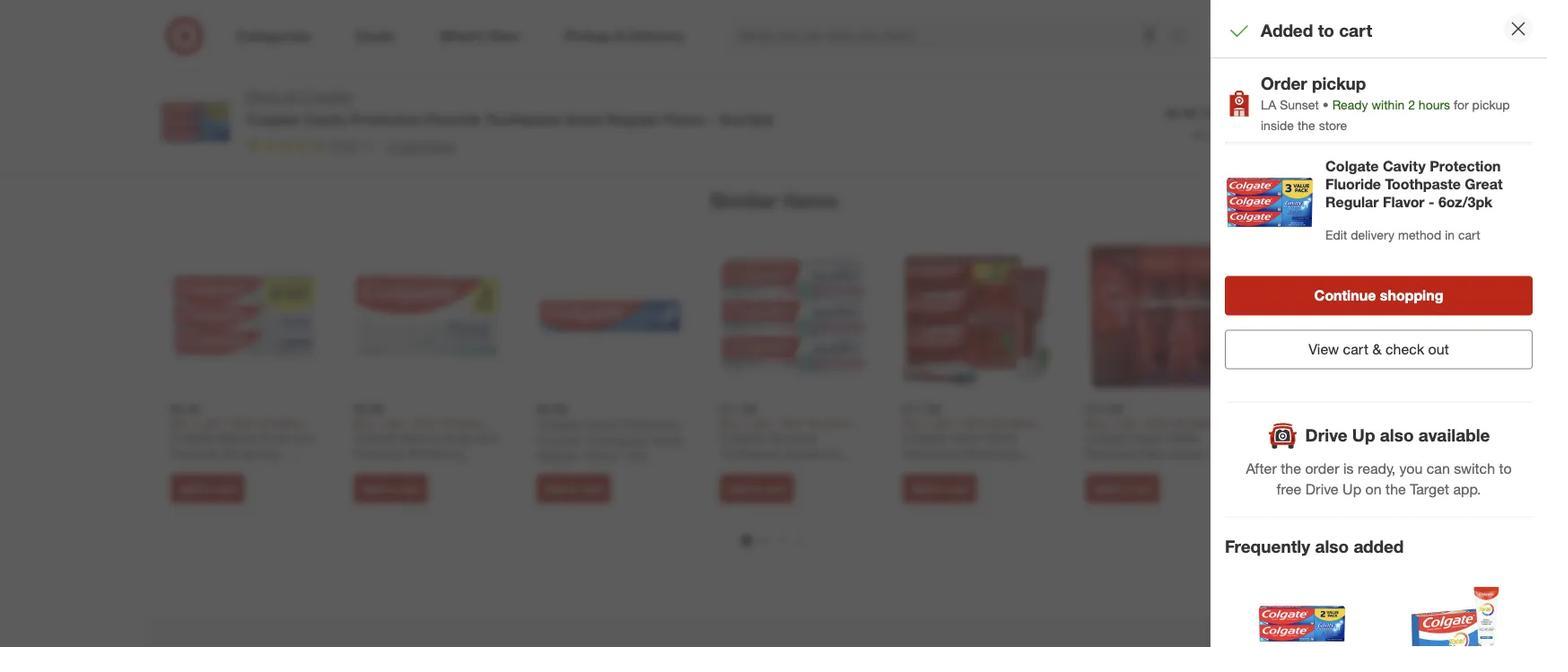 Task type: vqa. For each thing, say whether or not it's contained in the screenshot.
"helpful?" on the right of the page
no



Task type: locate. For each thing, give the bounding box(es) containing it.
2104
[[330, 138, 358, 153]]

1 vertical spatial the
[[1282, 460, 1302, 477]]

drive down order
[[1306, 480, 1339, 498]]

1 horizontal spatial flavor
[[664, 110, 706, 128]]

dialog
[[1211, 0, 1548, 647]]

cavity
[[303, 110, 346, 128], [1384, 158, 1427, 175], [584, 417, 619, 432]]

questions
[[398, 138, 455, 153]]

2 vertical spatial regular
[[537, 448, 580, 464]]

2 horizontal spatial protection
[[1431, 158, 1502, 175]]

1 horizontal spatial regular
[[607, 110, 660, 128]]

1 vertical spatial toothpaste
[[1386, 175, 1462, 193]]

2 vertical spatial flavor
[[584, 448, 618, 464]]

1 horizontal spatial 6oz/3pk
[[1439, 193, 1493, 211]]

fluoride
[[426, 110, 481, 128], [1326, 175, 1382, 193], [537, 432, 583, 448]]

colgate baking soda and peroxide whitening toothpaste - frosty mint stripe - 6oz/3pk image
[[354, 243, 501, 390]]

8oz
[[630, 448, 650, 464]]

6 add to cart from the left
[[1095, 482, 1152, 496]]

- inside shop all colgate colgate cavity protection fluoride toothpaste great regular flavor - 6oz/3pk
[[710, 110, 716, 128]]

$5.49
[[1166, 105, 1196, 121], [171, 401, 201, 417]]

1 vertical spatial regular
[[1326, 193, 1380, 211]]

2 horizontal spatial regular
[[1326, 193, 1380, 211]]

la up "inside"
[[1262, 97, 1277, 112]]

la right at
[[1207, 127, 1220, 141]]

1 horizontal spatial -
[[710, 110, 716, 128]]

$17.29 link
[[903, 243, 1051, 461]]

1 horizontal spatial fluoride
[[537, 432, 583, 448]]

4 add from the left
[[728, 482, 749, 496]]

5 add from the left
[[911, 482, 932, 496]]

colgate sensitive toothpaste maximum strength with whitening - fresh mint gel - 6oz/3pk image
[[720, 243, 867, 390]]

fluoride down the $2.99
[[537, 432, 583, 448]]

2 horizontal spatial cavity
[[1384, 158, 1427, 175]]

1 horizontal spatial $5.49
[[1166, 105, 1196, 121]]

sponsored
[[1349, 156, 1403, 169]]

1 vertical spatial flavor
[[1384, 193, 1425, 211]]

0 horizontal spatial sunset
[[1223, 127, 1257, 141]]

cavity inside "$2.99 colgate cavity protection fluoride toothpaste great regular flavor - 8oz"
[[584, 417, 619, 432]]

the up free
[[1282, 460, 1302, 477]]

la inside dialog
[[1262, 97, 1277, 112]]

0 horizontal spatial regular
[[537, 448, 580, 464]]

6 add to cart button from the left
[[1086, 474, 1160, 503]]

colgate cavity protection fluoride toothpaste great regular flavor - 12oz/2pk image
[[1258, 579, 1348, 647]]

store
[[1320, 117, 1348, 133]]

add for $11.39
[[728, 482, 749, 496]]

fluoride down sponsored
[[1326, 175, 1382, 193]]

great inside "$2.99 colgate cavity protection fluoride toothpaste great regular flavor - 8oz"
[[652, 432, 683, 448]]

out
[[1429, 341, 1450, 358]]

0 vertical spatial 6oz/3pk
[[720, 110, 774, 128]]

7 add from the left
[[1278, 482, 1298, 496]]

add to cart
[[179, 482, 236, 496], [362, 482, 420, 496], [545, 482, 603, 496], [728, 482, 786, 496], [911, 482, 969, 496], [1095, 482, 1152, 496], [1278, 482, 1335, 496]]

can
[[1427, 460, 1451, 477]]

colgate total whitening toothpaste - mint - 5.1oz/2pk image
[[1412, 579, 1502, 647]]

4 add to cart button from the left
[[720, 474, 794, 503]]

shopping
[[1381, 287, 1444, 304]]

3 add from the left
[[545, 482, 565, 496]]

3 add to cart button from the left
[[537, 474, 611, 503]]

cart for colgate sensitive toothpaste maximum strength with whitening - fresh mint gel - 6oz/3pk image
[[765, 482, 786, 496]]

pickup
[[1313, 73, 1367, 93], [1473, 97, 1511, 112]]

you
[[1400, 460, 1423, 477]]

continue
[[1315, 287, 1377, 304]]

pickup right for
[[1473, 97, 1511, 112]]

colgate optic white renewal high impact whitening toothpaste - 3oz/3pk image
[[1086, 243, 1234, 390]]

2 horizontal spatial flavor
[[1384, 193, 1425, 211]]

2 add from the left
[[362, 482, 382, 496]]

5 add to cart button from the left
[[903, 474, 977, 503]]

•
[[1323, 97, 1330, 112]]

3 add to cart from the left
[[545, 482, 603, 496]]

5 add to cart from the left
[[911, 482, 969, 496]]

$0.31
[[1203, 105, 1234, 121]]

sunset
[[1281, 97, 1320, 112], [1223, 127, 1257, 141]]

add to cart for $11.39
[[728, 482, 786, 496]]

0 horizontal spatial toothpaste
[[485, 110, 561, 128]]

0 horizontal spatial 6oz/3pk
[[720, 110, 774, 128]]

0 vertical spatial sunset
[[1281, 97, 1320, 112]]

1 vertical spatial drive
[[1306, 480, 1339, 498]]

ready,
[[1359, 460, 1396, 477]]

great
[[565, 110, 603, 128], [1466, 175, 1504, 193], [652, 432, 683, 448]]

1 drive from the top
[[1306, 425, 1348, 446]]

0 horizontal spatial flavor
[[584, 448, 618, 464]]

0 horizontal spatial pickup
[[1313, 73, 1367, 93]]

available
[[1419, 425, 1491, 446]]

also left added
[[1316, 536, 1350, 557]]

shop all colgate colgate cavity protection fluoride toothpaste great regular flavor - 6oz/3pk
[[246, 88, 774, 128]]

1 horizontal spatial pickup
[[1473, 97, 1511, 112]]

0 vertical spatial pickup
[[1313, 73, 1367, 93]]

$5.49 inside 'link'
[[171, 401, 201, 417]]

colgate optic white advanced whitening toothpaste - icy fresh - 3.2oz/3pk image
[[1270, 243, 1417, 390]]

1 horizontal spatial la
[[1262, 97, 1277, 112]]

pickup inside for pickup inside the store
[[1473, 97, 1511, 112]]

to for $17.89
[[1118, 482, 1128, 496]]

up inside after the order is ready, you can switch to free drive up on the target app.
[[1343, 480, 1362, 498]]

7 add to cart button from the left
[[1270, 474, 1344, 503]]

after the order is ready, you can switch to free drive up on the target app.
[[1247, 460, 1513, 498]]

cavity down for pickup inside the store
[[1384, 158, 1427, 175]]

1 vertical spatial protection
[[1431, 158, 1502, 175]]

add for $5.99
[[362, 482, 382, 496]]

to inside after the order is ready, you can switch to free drive up on the target app.
[[1500, 460, 1513, 477]]

added to cart
[[1262, 20, 1373, 41]]

$5.99 link
[[354, 243, 501, 461]]

the left store
[[1298, 117, 1316, 133]]

fluoride inside "$2.99 colgate cavity protection fluoride toothpaste great regular flavor - 8oz"
[[537, 432, 583, 448]]

regular inside shop all colgate colgate cavity protection fluoride toothpaste great regular flavor - 6oz/3pk
[[607, 110, 660, 128]]

pickup up ready
[[1313, 73, 1367, 93]]

toothpaste inside shop all colgate colgate cavity protection fluoride toothpaste great regular flavor - 6oz/3pk
[[485, 110, 561, 128]]

4 add to cart from the left
[[728, 482, 786, 496]]

1 vertical spatial also
[[1316, 536, 1350, 557]]

cavity inside shop all colgate colgate cavity protection fluoride toothpaste great regular flavor - 6oz/3pk
[[303, 110, 346, 128]]

2 drive from the top
[[1306, 480, 1339, 498]]

0 vertical spatial toothpaste
[[485, 110, 561, 128]]

the
[[1298, 117, 1316, 133], [1282, 460, 1302, 477], [1386, 480, 1407, 498]]

add to cart button
[[171, 474, 245, 503], [354, 474, 428, 503], [537, 474, 611, 503], [720, 474, 794, 503], [903, 474, 977, 503], [1086, 474, 1160, 503], [1270, 474, 1344, 503]]

2 horizontal spatial great
[[1466, 175, 1504, 193]]

- left "8oz"
[[621, 448, 626, 464]]

drive up order
[[1306, 425, 1348, 446]]

0 vertical spatial regular
[[607, 110, 660, 128]]

2 vertical spatial cavity
[[584, 417, 619, 432]]

also
[[1381, 425, 1415, 446], [1316, 536, 1350, 557]]

la
[[1262, 97, 1277, 112], [1207, 127, 1220, 141]]

$5.49 link
[[171, 243, 318, 461]]

free
[[1277, 480, 1302, 498]]

up
[[1353, 425, 1376, 446], [1343, 480, 1362, 498]]

colgate inside colgate cavity protection fluoride toothpaste great regular flavor - 6oz/3pk
[[1326, 158, 1380, 175]]

up up 'ready,'
[[1353, 425, 1376, 446]]

- up similar
[[710, 110, 716, 128]]

sunset down /ounce
[[1223, 127, 1257, 141]]

- up method
[[1429, 193, 1435, 211]]

1 horizontal spatial also
[[1381, 425, 1415, 446]]

cavity up the 2104 link
[[303, 110, 346, 128]]

added
[[1262, 20, 1314, 41]]

view cart & check out link
[[1226, 330, 1534, 369]]

$5.99
[[354, 401, 384, 417]]

sunset down order pickup
[[1281, 97, 1320, 112]]

order pickup
[[1262, 73, 1367, 93]]

-
[[710, 110, 716, 128], [1429, 193, 1435, 211], [621, 448, 626, 464]]

2 vertical spatial toothpaste
[[586, 432, 649, 448]]

$11.39 link
[[720, 243, 867, 461]]

0 horizontal spatial cavity
[[303, 110, 346, 128]]

colgate cavity protection fluoride toothpaste great regular flavor - 6oz/3pk image
[[1226, 158, 1315, 247]]

toothpaste
[[485, 110, 561, 128], [1386, 175, 1462, 193], [586, 432, 649, 448]]

)
[[1273, 105, 1276, 121]]

$5.49 for $5.49 ( $0.31 /ounce )
[[1166, 105, 1196, 121]]

$5.49 for $5.49
[[171, 401, 201, 417]]

0 vertical spatial protection
[[350, 110, 422, 128]]

protection
[[350, 110, 422, 128], [1431, 158, 1502, 175], [623, 417, 680, 432]]

0 vertical spatial flavor
[[664, 110, 706, 128]]

to
[[1319, 20, 1335, 41], [1500, 460, 1513, 477], [202, 482, 212, 496], [385, 482, 396, 496], [568, 482, 579, 496], [752, 482, 762, 496], [935, 482, 945, 496], [1118, 482, 1128, 496], [1301, 482, 1311, 496]]

add to cart button for $11.39
[[720, 474, 794, 503]]

2 add to cart from the left
[[362, 482, 420, 496]]

0 horizontal spatial great
[[565, 110, 603, 128]]

regular
[[607, 110, 660, 128], [1326, 193, 1380, 211], [537, 448, 580, 464]]

within
[[1372, 97, 1405, 112]]

add to cart button for $5.99
[[354, 474, 428, 503]]

0 vertical spatial $5.49
[[1166, 105, 1196, 121]]

$5.49 ( $0.31 /ounce )
[[1166, 105, 1276, 121]]

1 add from the left
[[179, 482, 199, 496]]

1 horizontal spatial protection
[[623, 417, 680, 432]]

dialog containing added to cart
[[1211, 0, 1548, 647]]

1 vertical spatial up
[[1343, 480, 1362, 498]]

$17.29
[[903, 401, 941, 417]]

&
[[1373, 341, 1382, 358]]

cavity right the $2.99
[[584, 417, 619, 432]]

2
[[1409, 97, 1416, 112]]

$18.99 link
[[1270, 243, 1417, 461]]

cart for colgate baking soda and peroxide whitening toothpaste - brisk mint - 6oz/3pk image
[[215, 482, 236, 496]]

1 vertical spatial $5.49
[[171, 401, 201, 417]]

1 add to cart from the left
[[179, 482, 236, 496]]

view cart & check out
[[1309, 341, 1450, 358]]

0 horizontal spatial also
[[1316, 536, 1350, 557]]

drive up also available
[[1306, 425, 1491, 446]]

0 horizontal spatial -
[[621, 448, 626, 464]]

1 horizontal spatial toothpaste
[[586, 432, 649, 448]]

2104 link
[[246, 135, 376, 157]]

2 vertical spatial fluoride
[[537, 432, 583, 448]]

protection down for
[[1431, 158, 1502, 175]]

1 vertical spatial great
[[1466, 175, 1504, 193]]

app.
[[1454, 480, 1482, 498]]

cart for colgate cavity protection fluoride toothpaste great regular flavor - 8oz image
[[582, 482, 603, 496]]

0 horizontal spatial fluoride
[[426, 110, 481, 128]]

2 horizontal spatial toothpaste
[[1386, 175, 1462, 193]]

2 add to cart button from the left
[[354, 474, 428, 503]]

2 horizontal spatial fluoride
[[1326, 175, 1382, 193]]

0 vertical spatial -
[[710, 110, 716, 128]]

colgate cavity protection fluoride toothpaste great regular flavor - 8oz image
[[537, 243, 684, 390]]

1 vertical spatial cavity
[[1384, 158, 1427, 175]]

- inside "$2.99 colgate cavity protection fluoride toothpaste great regular flavor - 8oz"
[[621, 448, 626, 464]]

add for $5.49
[[179, 482, 199, 496]]

up down is at the right of the page
[[1343, 480, 1362, 498]]

frequently
[[1226, 536, 1311, 557]]

0 vertical spatial great
[[565, 110, 603, 128]]

the right on in the right of the page
[[1386, 480, 1407, 498]]

at
[[1194, 127, 1204, 141]]

1 horizontal spatial cavity
[[584, 417, 619, 432]]

also up you
[[1381, 425, 1415, 446]]

1 vertical spatial la
[[1207, 127, 1220, 141]]

shop
[[246, 88, 280, 105]]

1 vertical spatial pickup
[[1473, 97, 1511, 112]]

protection up "4"
[[350, 110, 422, 128]]

1 vertical spatial -
[[1429, 193, 1435, 211]]

protection inside shop all colgate colgate cavity protection fluoride toothpaste great regular flavor - 6oz/3pk
[[350, 110, 422, 128]]

colgate inside "$2.99 colgate cavity protection fluoride toothpaste great regular flavor - 8oz"
[[537, 417, 581, 432]]

edit
[[1326, 227, 1348, 242]]

6oz/3pk inside shop all colgate colgate cavity protection fluoride toothpaste great regular flavor - 6oz/3pk
[[720, 110, 774, 128]]

2 horizontal spatial -
[[1429, 193, 1435, 211]]

0 vertical spatial la
[[1262, 97, 1277, 112]]

6oz/3pk up in
[[1439, 193, 1493, 211]]

la sunset • ready within 2 hours
[[1262, 97, 1455, 112]]

0 vertical spatial cavity
[[303, 110, 346, 128]]

protection up "8oz"
[[623, 417, 680, 432]]

add to cart button for $18.99
[[1270, 474, 1344, 503]]

cart for the 'colgate baking soda and peroxide whitening toothpaste - frosty mint stripe - 6oz/3pk' image
[[399, 482, 420, 496]]

6oz/3pk up similar
[[720, 110, 774, 128]]

flavor inside shop all colgate colgate cavity protection fluoride toothpaste great regular flavor - 6oz/3pk
[[664, 110, 706, 128]]

0 horizontal spatial la
[[1207, 127, 1220, 141]]

similar items region
[[145, 50, 1428, 647]]

1 horizontal spatial great
[[652, 432, 683, 448]]

fluoride inside colgate cavity protection fluoride toothpaste great regular flavor - 6oz/3pk
[[1326, 175, 1382, 193]]

0 vertical spatial fluoride
[[426, 110, 481, 128]]

drive
[[1306, 425, 1348, 446], [1306, 480, 1339, 498]]

2 vertical spatial -
[[621, 448, 626, 464]]

0 horizontal spatial $5.49
[[171, 401, 201, 417]]

3 link
[[1345, 16, 1385, 56]]

items
[[784, 188, 838, 213]]

great inside shop all colgate colgate cavity protection fluoride toothpaste great regular flavor - 6oz/3pk
[[565, 110, 603, 128]]

2 vertical spatial protection
[[623, 417, 680, 432]]

6 add from the left
[[1095, 482, 1115, 496]]

flavor
[[664, 110, 706, 128], [1384, 193, 1425, 211], [584, 448, 618, 464]]

1 add to cart button from the left
[[171, 474, 245, 503]]

1 horizontal spatial sunset
[[1281, 97, 1320, 112]]

edit delivery method in cart
[[1326, 227, 1481, 242]]

add
[[179, 482, 199, 496], [362, 482, 382, 496], [545, 482, 565, 496], [728, 482, 749, 496], [911, 482, 932, 496], [1095, 482, 1115, 496], [1278, 482, 1298, 496]]

1 vertical spatial 6oz/3pk
[[1439, 193, 1493, 211]]

similar items
[[710, 188, 838, 213]]

great inside colgate cavity protection fluoride toothpaste great regular flavor - 6oz/3pk
[[1466, 175, 1504, 193]]

0 vertical spatial drive
[[1306, 425, 1348, 446]]

2 vertical spatial great
[[652, 432, 683, 448]]

fluoride up questions on the top left of the page
[[426, 110, 481, 128]]

order
[[1262, 73, 1308, 93]]

6oz/3pk
[[720, 110, 774, 128], [1439, 193, 1493, 211]]

7 add to cart from the left
[[1278, 482, 1335, 496]]

0 vertical spatial the
[[1298, 117, 1316, 133]]

1 vertical spatial fluoride
[[1326, 175, 1382, 193]]

add to cart button for $5.49
[[171, 474, 245, 503]]

0 horizontal spatial protection
[[350, 110, 422, 128]]

hours
[[1419, 97, 1451, 112]]



Task type: describe. For each thing, give the bounding box(es) containing it.
add to cart button for $17.29
[[903, 474, 977, 503]]

added
[[1354, 536, 1405, 557]]

ready
[[1333, 97, 1369, 112]]

colgate baking soda and peroxide whitening toothpaste - brisk mint - 6oz/3pk image
[[171, 243, 318, 390]]

toothpaste inside colgate cavity protection fluoride toothpaste great regular flavor - 6oz/3pk
[[1386, 175, 1462, 193]]

0 vertical spatial up
[[1353, 425, 1376, 446]]

advertisement region
[[145, 50, 1403, 155]]

add to cart for $5.99
[[362, 482, 420, 496]]

method
[[1399, 227, 1442, 242]]

for pickup inside the store
[[1262, 97, 1511, 133]]

in
[[1446, 227, 1456, 242]]

the inside for pickup inside the store
[[1298, 117, 1316, 133]]

$11.39
[[720, 401, 758, 417]]

to for $17.29
[[935, 482, 945, 496]]

cart for colgate optic white advanced whitening toothpaste - icy fresh - 3.2oz/3pk image on the right
[[1314, 482, 1335, 496]]

search
[[1163, 29, 1206, 46]]

after
[[1247, 460, 1278, 477]]

add to cart for $18.99
[[1278, 482, 1335, 496]]

protection inside "$2.99 colgate cavity protection fluoride toothpaste great regular flavor - 8oz"
[[623, 417, 680, 432]]

switch
[[1455, 460, 1496, 477]]

3
[[1372, 18, 1377, 30]]

$2.99
[[537, 401, 568, 417]]

add for $18.99
[[1278, 482, 1298, 496]]

add to cart for $5.49
[[179, 482, 236, 496]]

pickup for for pickup inside the store
[[1473, 97, 1511, 112]]

continue shopping
[[1315, 287, 1444, 304]]

continue shopping button
[[1226, 276, 1534, 316]]

pickup for order pickup
[[1313, 73, 1367, 93]]

0 vertical spatial also
[[1381, 425, 1415, 446]]

$17.89
[[1086, 401, 1124, 417]]

4 questions
[[388, 138, 455, 153]]

protection inside colgate cavity protection fluoride toothpaste great regular flavor - 6oz/3pk
[[1431, 158, 1502, 175]]

6oz/3pk inside colgate cavity protection fluoride toothpaste great regular flavor - 6oz/3pk
[[1439, 193, 1493, 211]]

$18.99
[[1270, 401, 1307, 417]]

cart for colgate optic white advanced whitening toothpaste with fluoride 2% hydrogen peroxide - sparkling white - 3.2oz/3pk 'image'
[[948, 482, 969, 496]]

- inside colgate cavity protection fluoride toothpaste great regular flavor - 6oz/3pk
[[1429, 193, 1435, 211]]

add for $17.29
[[911, 482, 932, 496]]

toothpaste inside "$2.99 colgate cavity protection fluoride toothpaste great regular flavor - 8oz"
[[586, 432, 649, 448]]

4
[[388, 138, 395, 153]]

flavor inside colgate cavity protection fluoride toothpaste great regular flavor - 6oz/3pk
[[1384, 193, 1425, 211]]

search button
[[1163, 16, 1206, 59]]

regular inside colgate cavity protection fluoride toothpaste great regular flavor - 6oz/3pk
[[1326, 193, 1380, 211]]

1 vertical spatial sunset
[[1223, 127, 1257, 141]]

colgate cavity protection fluoride toothpaste great regular flavor - 6oz/3pk
[[1326, 158, 1504, 211]]

similar
[[710, 188, 778, 213]]

2 vertical spatial the
[[1386, 480, 1407, 498]]

at la sunset
[[1194, 127, 1257, 141]]

on
[[1366, 480, 1382, 498]]

image of colgate cavity protection fluoride toothpaste great regular flavor - 6oz/3pk image
[[160, 86, 232, 158]]

flavor inside "$2.99 colgate cavity protection fluoride toothpaste great regular flavor - 8oz"
[[584, 448, 618, 464]]

What can we help you find? suggestions appear below search field
[[728, 16, 1175, 56]]

order
[[1306, 460, 1340, 477]]

frequently also added
[[1226, 536, 1405, 557]]

$17.89 link
[[1086, 243, 1234, 461]]

delivery
[[1352, 227, 1395, 242]]

colgate optic white advanced whitening toothpaste with fluoride 2% hydrogen peroxide - sparkling white - 3.2oz/3pk image
[[903, 243, 1051, 390]]

check
[[1386, 341, 1425, 358]]

inside
[[1262, 117, 1295, 133]]

view
[[1309, 341, 1340, 358]]

is
[[1344, 460, 1355, 477]]

cavity inside colgate cavity protection fluoride toothpaste great regular flavor - 6oz/3pk
[[1384, 158, 1427, 175]]

sunset inside dialog
[[1281, 97, 1320, 112]]

regular inside "$2.99 colgate cavity protection fluoride toothpaste great regular flavor - 8oz"
[[537, 448, 580, 464]]

add for $17.89
[[1095, 482, 1115, 496]]

add to cart button for $17.89
[[1086, 474, 1160, 503]]

cart for colgate optic white renewal high impact whitening toothpaste - 3oz/3pk image at the right of page
[[1131, 482, 1152, 496]]

(
[[1200, 105, 1203, 121]]

/ounce
[[1234, 105, 1273, 121]]

all
[[284, 88, 298, 105]]

drive inside after the order is ready, you can switch to free drive up on the target app.
[[1306, 480, 1339, 498]]

add to cart for $17.29
[[911, 482, 969, 496]]

to for $5.49
[[202, 482, 212, 496]]

to for $11.39
[[752, 482, 762, 496]]

add to cart for $17.89
[[1095, 482, 1152, 496]]

to for $5.99
[[385, 482, 396, 496]]

4 questions link
[[380, 135, 455, 156]]

fluoride inside shop all colgate colgate cavity protection fluoride toothpaste great regular flavor - 6oz/3pk
[[426, 110, 481, 128]]

to for $18.99
[[1301, 482, 1311, 496]]

$2.99 colgate cavity protection fluoride toothpaste great regular flavor - 8oz
[[537, 401, 683, 464]]

for
[[1455, 97, 1470, 112]]

target
[[1411, 480, 1450, 498]]



